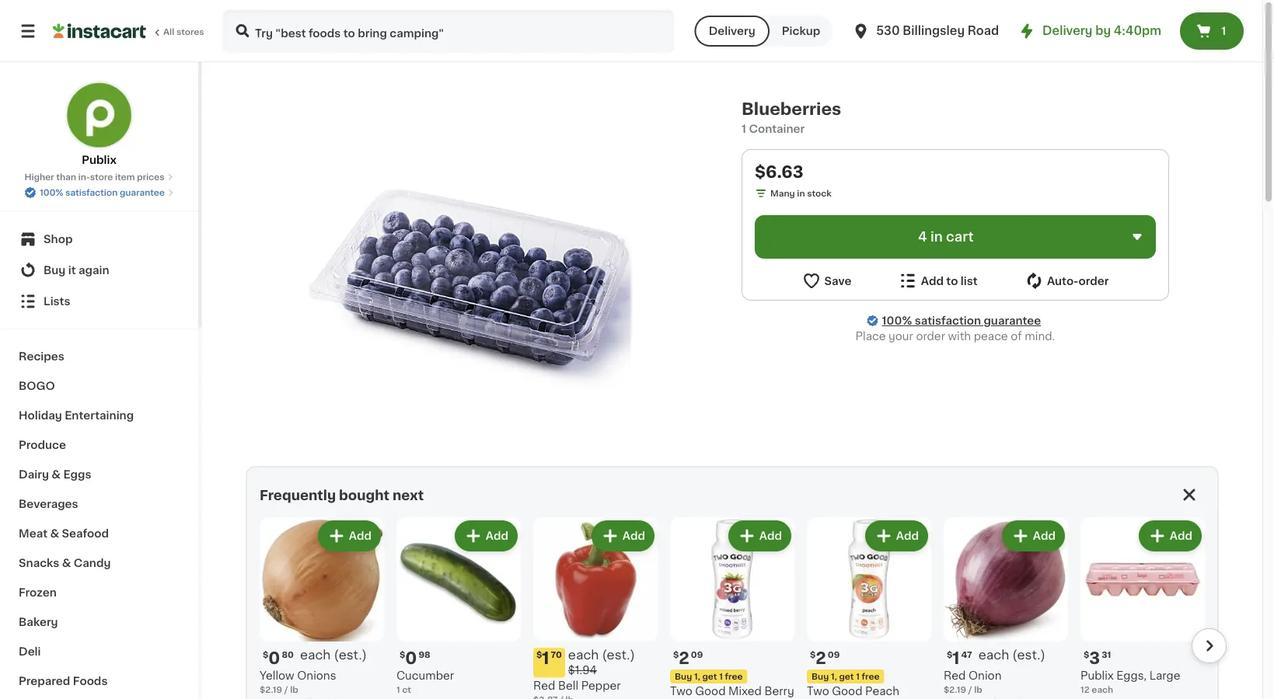 Task type: vqa. For each thing, say whether or not it's contained in the screenshot.
the rightmost Plant-
no



Task type: describe. For each thing, give the bounding box(es) containing it.
lb for 1
[[974, 686, 983, 695]]

$ 2 09 for two good mixed berry
[[673, 650, 703, 667]]

peace
[[974, 331, 1008, 342]]

billingsley
[[903, 25, 965, 37]]

ct
[[402, 686, 411, 695]]

dairy & eggs link
[[9, 460, 189, 490]]

buy 1, get 1 free for peach
[[812, 673, 880, 681]]

item carousel region
[[238, 512, 1227, 700]]

09 for two good mixed berry
[[691, 651, 703, 660]]

publix logo image
[[65, 81, 133, 149]]

berry
[[765, 687, 794, 697]]

candy
[[74, 558, 111, 569]]

lb for 0
[[290, 686, 298, 695]]

$6.63
[[755, 164, 804, 180]]

delivery by 4:40pm link
[[1018, 22, 1162, 40]]

good for mixed
[[695, 687, 726, 697]]

add inside button
[[921, 276, 944, 287]]

$ 0 80
[[263, 650, 294, 667]]

publix for publix
[[82, 155, 116, 166]]

2 for two good mixed berry
[[679, 650, 690, 667]]

add for red onion
[[1033, 531, 1056, 542]]

1 vertical spatial 100% satisfaction guarantee
[[882, 316, 1041, 327]]

add button for two good mixed berry
[[730, 522, 790, 550]]

/ for 0
[[284, 686, 288, 695]]

container
[[749, 124, 805, 135]]

red inside $ 1 70 each (est.) $1.94 red bell pepper
[[533, 681, 555, 691]]

$ inside the $ 3 31
[[1084, 651, 1090, 660]]

in-
[[78, 173, 90, 182]]

530 billingsley road button
[[852, 9, 999, 53]]

get for mixed
[[702, 673, 717, 681]]

add to list
[[921, 276, 978, 287]]

buy it again link
[[9, 255, 189, 286]]

lists
[[44, 296, 70, 307]]

satisfaction inside button
[[65, 189, 118, 197]]

each inside publix eggs, large 12 each
[[1092, 686, 1114, 695]]

to
[[946, 276, 958, 287]]

produce
[[19, 440, 66, 451]]

foods
[[73, 676, 108, 687]]

100% inside button
[[40, 189, 63, 197]]

(est.) inside $ 1 70 each (est.) $1.94 red bell pepper
[[602, 649, 635, 662]]

100% satisfaction guarantee button
[[24, 183, 174, 199]]

yellow
[[260, 671, 294, 682]]

all stores link
[[53, 9, 205, 53]]

4:40pm
[[1114, 25, 1162, 37]]

get for peach
[[839, 673, 854, 681]]

4 in cart
[[918, 231, 974, 244]]

blueberries
[[742, 101, 841, 117]]

cucumber 1 ct
[[397, 671, 454, 695]]

(est.) for 1
[[1013, 649, 1046, 662]]

dairy & eggs
[[19, 470, 91, 480]]

large
[[1150, 671, 1181, 682]]

5 product group from the left
[[807, 518, 931, 700]]

each inside $ 1 70 each (est.) $1.94 red bell pepper
[[568, 649, 599, 662]]

100% satisfaction guarantee link
[[882, 313, 1041, 329]]

1 vertical spatial 100%
[[882, 316, 912, 327]]

1 inside blueberries 1 container
[[742, 124, 746, 135]]

by
[[1096, 25, 1111, 37]]

bakery
[[19, 617, 58, 628]]

530 billingsley road
[[876, 25, 999, 37]]

each (est.) for 1
[[979, 649, 1046, 662]]

buy 1, get 1 free for mixed
[[675, 673, 743, 681]]

publix for publix eggs, large 12 each
[[1081, 671, 1114, 682]]

2 for two good peach
[[816, 650, 826, 667]]

80
[[282, 651, 294, 660]]

buy for two good peach
[[812, 673, 829, 681]]

onion
[[969, 671, 1002, 682]]

100% satisfaction guarantee inside 100% satisfaction guarantee button
[[40, 189, 165, 197]]

delivery button
[[695, 16, 770, 47]]

delivery for delivery by 4:40pm
[[1043, 25, 1093, 37]]

many
[[770, 189, 795, 198]]

snacks
[[19, 558, 59, 569]]

1 vertical spatial satisfaction
[[915, 316, 981, 327]]

it
[[68, 265, 76, 276]]

1 inside cucumber 1 ct
[[397, 686, 400, 695]]

of
[[1011, 331, 1022, 342]]

frequently bought next
[[260, 489, 424, 503]]

shop
[[44, 234, 73, 245]]

1 inside $ 1 70 each (est.) $1.94 red bell pepper
[[542, 650, 549, 667]]

meat & seafood link
[[9, 519, 189, 549]]

blueberries image
[[308, 112, 631, 435]]

$ 0 98
[[400, 650, 430, 667]]

item
[[115, 173, 135, 182]]

publix link
[[65, 81, 133, 168]]

free for mixed
[[725, 673, 743, 681]]

$ inside $ 1 47
[[947, 651, 953, 660]]

all
[[163, 28, 174, 36]]

add for publix eggs, large
[[1170, 531, 1193, 542]]

instacart logo image
[[53, 22, 146, 40]]

than
[[56, 173, 76, 182]]

free for peach
[[862, 673, 880, 681]]

next
[[393, 489, 424, 503]]

recipes link
[[9, 342, 189, 372]]

bogo link
[[9, 372, 189, 401]]

cucumber
[[397, 671, 454, 682]]

31
[[1102, 651, 1111, 660]]

add button for red onion
[[1004, 522, 1064, 550]]

in for many
[[797, 189, 805, 198]]

prices
[[137, 173, 164, 182]]

pickup button
[[770, 16, 833, 47]]

buy for two good mixed berry
[[675, 673, 692, 681]]

$ 2 09 for two good peach
[[810, 650, 840, 667]]

mind.
[[1025, 331, 1055, 342]]

5 $ from the left
[[810, 651, 816, 660]]

entertaining
[[65, 411, 134, 421]]

cart
[[946, 231, 974, 244]]

place your order with peace of mind.
[[856, 331, 1055, 342]]

deli
[[19, 647, 41, 658]]

each up onions
[[300, 649, 331, 662]]

0 horizontal spatial buy
[[44, 265, 66, 276]]

service type group
[[695, 16, 833, 47]]

add for yellow onions
[[349, 531, 372, 542]]

holiday entertaining link
[[9, 401, 189, 431]]

meat
[[19, 529, 47, 540]]

section containing 0
[[238, 466, 1227, 700]]

eggs
[[63, 470, 91, 480]]

bought
[[339, 489, 390, 503]]

$ inside $ 0 80
[[263, 651, 268, 660]]

frozen
[[19, 588, 57, 599]]



Task type: locate. For each thing, give the bounding box(es) containing it.
1 good from the left
[[695, 687, 726, 697]]

100% down higher
[[40, 189, 63, 197]]

beverages link
[[9, 490, 189, 519]]

lb
[[290, 686, 298, 695], [974, 686, 983, 695]]

$ 1 70 each (est.) $1.94 red bell pepper
[[533, 649, 635, 691]]

1 $ 2 09 from the left
[[673, 650, 703, 667]]

add button for two good peach
[[867, 522, 927, 550]]

1 horizontal spatial publix
[[1081, 671, 1114, 682]]

lb down onion
[[974, 686, 983, 695]]

1 vertical spatial in
[[931, 231, 943, 244]]

0 vertical spatial 100%
[[40, 189, 63, 197]]

in right 4
[[931, 231, 943, 244]]

2 vertical spatial &
[[62, 558, 71, 569]]

0 horizontal spatial 100%
[[40, 189, 63, 197]]

add button for publix eggs, large
[[1140, 522, 1200, 550]]

1 horizontal spatial free
[[862, 673, 880, 681]]

$2.19 inside yellow onions $2.19 / lb
[[260, 686, 282, 695]]

$2.19 inside red onion $2.19 / lb
[[944, 686, 967, 695]]

$0.80 each (estimated) element
[[260, 648, 384, 669]]

$2.19 down $ 1 47
[[944, 686, 967, 695]]

1 vertical spatial guarantee
[[984, 316, 1041, 327]]

0 horizontal spatial 1,
[[694, 673, 700, 681]]

98
[[419, 651, 430, 660]]

1 09 from the left
[[691, 651, 703, 660]]

all stores
[[163, 28, 204, 36]]

(est.) inside '$0.80 each (estimated)' element
[[334, 649, 367, 662]]

each (est.) up onions
[[300, 649, 367, 662]]

0 horizontal spatial /
[[284, 686, 288, 695]]

blueberries 1 container
[[742, 101, 841, 135]]

holiday entertaining
[[19, 411, 134, 421]]

$ 2 09
[[673, 650, 703, 667], [810, 650, 840, 667]]

add for red bell pepper
[[623, 531, 645, 542]]

1 horizontal spatial each (est.)
[[979, 649, 1046, 662]]

1 horizontal spatial 100%
[[882, 316, 912, 327]]

0 horizontal spatial guarantee
[[120, 189, 165, 197]]

many in stock
[[770, 189, 832, 198]]

& for snacks
[[62, 558, 71, 569]]

0 horizontal spatial 0
[[268, 650, 280, 667]]

6 product group from the left
[[944, 518, 1068, 700]]

two inside two good peach
[[807, 687, 829, 697]]

prepared foods link
[[9, 667, 189, 697]]

satisfaction down higher than in-store item prices
[[65, 189, 118, 197]]

0 horizontal spatial two
[[670, 687, 693, 697]]

2 $ 2 09 from the left
[[810, 650, 840, 667]]

1 $2.19 from the left
[[260, 686, 282, 695]]

12
[[1081, 686, 1090, 695]]

2 / from the left
[[969, 686, 972, 695]]

70
[[551, 651, 562, 660]]

0 vertical spatial satisfaction
[[65, 189, 118, 197]]

in inside field
[[931, 231, 943, 244]]

$ inside $ 0 98
[[400, 651, 405, 660]]

add for two good mixed berry
[[759, 531, 782, 542]]

(est.) for 0
[[334, 649, 367, 662]]

each up $1.94
[[568, 649, 599, 662]]

$ 2 09 up two good mixed berry
[[673, 650, 703, 667]]

0 horizontal spatial $ 2 09
[[673, 650, 703, 667]]

1 horizontal spatial red
[[944, 671, 966, 682]]

1 horizontal spatial guarantee
[[984, 316, 1041, 327]]

1 2 from the left
[[679, 650, 690, 667]]

red
[[944, 671, 966, 682], [533, 681, 555, 691]]

& left candy
[[62, 558, 71, 569]]

buy 1, get 1 free up two good mixed berry
[[675, 673, 743, 681]]

1 vertical spatial order
[[916, 331, 945, 342]]

1 horizontal spatial (est.)
[[602, 649, 635, 662]]

1 horizontal spatial get
[[839, 673, 854, 681]]

2 add button from the left
[[456, 522, 516, 550]]

1 horizontal spatial 09
[[828, 651, 840, 660]]

in for 4
[[931, 231, 943, 244]]

4 $ from the left
[[673, 651, 679, 660]]

add button for cucumber
[[456, 522, 516, 550]]

place
[[856, 331, 886, 342]]

each (est.) inside '$0.80 each (estimated)' element
[[300, 649, 367, 662]]

5 add button from the left
[[867, 522, 927, 550]]

$ left 70 on the bottom of page
[[536, 651, 542, 660]]

eggs,
[[1117, 671, 1147, 682]]

2 2 from the left
[[816, 650, 826, 667]]

snacks & candy
[[19, 558, 111, 569]]

stores
[[176, 28, 204, 36]]

09 for two good peach
[[828, 651, 840, 660]]

each right 12
[[1092, 686, 1114, 695]]

delivery for delivery
[[709, 26, 756, 37]]

add to list button
[[899, 271, 978, 291]]

buy up two good peach
[[812, 673, 829, 681]]

1 horizontal spatial good
[[832, 687, 863, 697]]

your
[[889, 331, 913, 342]]

guarantee down prices
[[120, 189, 165, 197]]

1 horizontal spatial 0
[[405, 650, 417, 667]]

1 horizontal spatial $2.19
[[944, 686, 967, 695]]

1 two from the left
[[670, 687, 693, 697]]

4 in cart field
[[755, 215, 1156, 259]]

dairy
[[19, 470, 49, 480]]

2 product group from the left
[[397, 518, 521, 700]]

two good peach
[[807, 687, 921, 700]]

good inside two good mixed berry
[[695, 687, 726, 697]]

1 horizontal spatial delivery
[[1043, 25, 1093, 37]]

4 product group from the left
[[670, 518, 795, 700]]

0 horizontal spatial order
[[916, 331, 945, 342]]

satisfaction up place your order with peace of mind.
[[915, 316, 981, 327]]

1 vertical spatial publix
[[1081, 671, 1114, 682]]

6 add button from the left
[[1004, 522, 1064, 550]]

0 vertical spatial publix
[[82, 155, 116, 166]]

& inside 'link'
[[52, 470, 61, 480]]

delivery left by
[[1043, 25, 1093, 37]]

two right berry
[[807, 687, 829, 697]]

two for two good mixed berry
[[670, 687, 693, 697]]

2 0 from the left
[[405, 650, 417, 667]]

red onion $2.19 / lb
[[944, 671, 1002, 695]]

with
[[948, 331, 971, 342]]

lb down yellow
[[290, 686, 298, 695]]

2 buy 1, get 1 free from the left
[[812, 673, 880, 681]]

3 add button from the left
[[593, 522, 653, 550]]

frequently
[[260, 489, 336, 503]]

holiday
[[19, 411, 62, 421]]

1 horizontal spatial lb
[[974, 686, 983, 695]]

0 horizontal spatial buy 1, get 1 free
[[675, 673, 743, 681]]

/ for 1
[[969, 686, 972, 695]]

lb inside yellow onions $2.19 / lb
[[290, 686, 298, 695]]

$1.70 each (estimated) original price: $1.94 element
[[533, 648, 658, 678]]

prepared
[[19, 676, 70, 687]]

produce link
[[9, 431, 189, 460]]

$ up two good mixed berry
[[673, 651, 679, 660]]

add for two good peach
[[896, 531, 919, 542]]

two good mixed berry
[[670, 687, 794, 700]]

4 add button from the left
[[730, 522, 790, 550]]

2 1, from the left
[[831, 673, 837, 681]]

get up two good peach
[[839, 673, 854, 681]]

prepared foods
[[19, 676, 108, 687]]

publix up 'higher than in-store item prices' link
[[82, 155, 116, 166]]

1 free from the left
[[725, 673, 743, 681]]

2 two from the left
[[807, 687, 829, 697]]

two left mixed
[[670, 687, 693, 697]]

buy
[[44, 265, 66, 276], [675, 673, 692, 681], [812, 673, 829, 681]]

auto-order button
[[1025, 271, 1109, 291]]

$1.94
[[568, 665, 597, 676]]

mixed
[[729, 687, 762, 697]]

0 vertical spatial guarantee
[[120, 189, 165, 197]]

1 horizontal spatial /
[[969, 686, 972, 695]]

red inside red onion $2.19 / lb
[[944, 671, 966, 682]]

1 add button from the left
[[319, 522, 379, 550]]

1 each (est.) from the left
[[300, 649, 367, 662]]

1, for two good mixed berry
[[694, 673, 700, 681]]

/ inside yellow onions $2.19 / lb
[[284, 686, 288, 695]]

in left stock at the top right of the page
[[797, 189, 805, 198]]

1, up two good peach
[[831, 673, 837, 681]]

2 $2.19 from the left
[[944, 686, 967, 695]]

& for dairy
[[52, 470, 61, 480]]

bogo
[[19, 381, 55, 392]]

1 get from the left
[[702, 673, 717, 681]]

each (est.) for 0
[[300, 649, 367, 662]]

$2.19 for 0
[[260, 686, 282, 695]]

0 for $ 0 80
[[268, 650, 280, 667]]

2 $ from the left
[[400, 651, 405, 660]]

section
[[238, 466, 1227, 700]]

1 (est.) from the left
[[334, 649, 367, 662]]

good
[[695, 687, 726, 697], [832, 687, 863, 697]]

1 horizontal spatial in
[[931, 231, 943, 244]]

guarantee inside button
[[120, 189, 165, 197]]

0 horizontal spatial publix
[[82, 155, 116, 166]]

09 up two good peach
[[828, 651, 840, 660]]

2 up two good peach
[[816, 650, 826, 667]]

0 horizontal spatial free
[[725, 673, 743, 681]]

& left eggs
[[52, 470, 61, 480]]

1 horizontal spatial 1,
[[831, 673, 837, 681]]

2 free from the left
[[862, 673, 880, 681]]

guarantee
[[120, 189, 165, 197], [984, 316, 1041, 327]]

(est.) inside $1.47 each (estimated) element
[[1013, 649, 1046, 662]]

higher
[[24, 173, 54, 182]]

0 horizontal spatial (est.)
[[334, 649, 367, 662]]

1 inside "button"
[[1222, 26, 1226, 37]]

buy up two good mixed berry
[[675, 673, 692, 681]]

publix down the $ 3 31
[[1081, 671, 1114, 682]]

get up two good mixed berry
[[702, 673, 717, 681]]

1 lb from the left
[[290, 686, 298, 695]]

red down $ 1 47
[[944, 671, 966, 682]]

None search field
[[222, 9, 675, 53]]

0 horizontal spatial in
[[797, 189, 805, 198]]

product group
[[260, 518, 384, 700], [397, 518, 521, 700], [533, 518, 658, 700], [670, 518, 795, 700], [807, 518, 931, 700], [944, 518, 1068, 700], [1081, 518, 1205, 700]]

meat & seafood
[[19, 529, 109, 540]]

pepper
[[581, 681, 621, 691]]

delivery inside button
[[709, 26, 756, 37]]

6 $ from the left
[[947, 651, 953, 660]]

snacks & candy link
[[9, 549, 189, 578]]

2 each (est.) from the left
[[979, 649, 1046, 662]]

1 1, from the left
[[694, 673, 700, 681]]

delivery left pickup
[[709, 26, 756, 37]]

product group containing 3
[[1081, 518, 1205, 700]]

2 horizontal spatial (est.)
[[1013, 649, 1046, 662]]

good left peach
[[832, 687, 863, 697]]

1 $ from the left
[[263, 651, 268, 660]]

red left the bell
[[533, 681, 555, 691]]

guarantee up of at the right of page
[[984, 316, 1041, 327]]

(est.) up onions
[[334, 649, 367, 662]]

530
[[876, 25, 900, 37]]

1 buy 1, get 1 free from the left
[[675, 673, 743, 681]]

2 (est.) from the left
[[602, 649, 635, 662]]

0 for $ 0 98
[[405, 650, 417, 667]]

1 product group from the left
[[260, 518, 384, 700]]

peach
[[865, 687, 900, 697]]

0 horizontal spatial good
[[695, 687, 726, 697]]

auto-order
[[1047, 276, 1109, 287]]

0 horizontal spatial 09
[[691, 651, 703, 660]]

1, for two good peach
[[831, 673, 837, 681]]

bell
[[558, 681, 579, 691]]

beverages
[[19, 499, 78, 510]]

add button for yellow onions
[[319, 522, 379, 550]]

satisfaction
[[65, 189, 118, 197], [915, 316, 981, 327]]

0 left the 98
[[405, 650, 417, 667]]

100% satisfaction guarantee
[[40, 189, 165, 197], [882, 316, 1041, 327]]

47
[[961, 651, 972, 660]]

2 09 from the left
[[828, 651, 840, 660]]

add button for red bell pepper
[[593, 522, 653, 550]]

2 good from the left
[[832, 687, 863, 697]]

good inside two good peach
[[832, 687, 863, 697]]

$ left 80 at the left of the page
[[263, 651, 268, 660]]

$ up two good peach
[[810, 651, 816, 660]]

order
[[1079, 276, 1109, 287], [916, 331, 945, 342]]

yellow onions $2.19 / lb
[[260, 671, 336, 695]]

/ inside red onion $2.19 / lb
[[969, 686, 972, 695]]

$1.47 each (estimated) element
[[944, 648, 1068, 669]]

1 / from the left
[[284, 686, 288, 695]]

$ inside $ 1 70 each (est.) $1.94 red bell pepper
[[536, 651, 542, 660]]

buy 1, get 1 free
[[675, 673, 743, 681], [812, 673, 880, 681]]

higher than in-store item prices link
[[24, 171, 174, 183]]

0 horizontal spatial delivery
[[709, 26, 756, 37]]

each (est.) up onion
[[979, 649, 1046, 662]]

publix eggs, large 12 each
[[1081, 671, 1181, 695]]

free up two good peach
[[862, 673, 880, 681]]

0 horizontal spatial lb
[[290, 686, 298, 695]]

$ left 31
[[1084, 651, 1090, 660]]

auto-
[[1047, 276, 1079, 287]]

order inside 'auto-order' button
[[1079, 276, 1109, 287]]

09
[[691, 651, 703, 660], [828, 651, 840, 660]]

7 product group from the left
[[1081, 518, 1205, 700]]

1 horizontal spatial 100% satisfaction guarantee
[[882, 316, 1041, 327]]

1 0 from the left
[[268, 650, 280, 667]]

store
[[90, 173, 113, 182]]

each
[[300, 649, 331, 662], [568, 649, 599, 662], [979, 649, 1009, 662], [1092, 686, 1114, 695]]

& right meat
[[50, 529, 59, 540]]

1 vertical spatial &
[[50, 529, 59, 540]]

save button
[[802, 271, 852, 291]]

add for cucumber
[[486, 531, 508, 542]]

two for two good peach
[[807, 687, 829, 697]]

1,
[[694, 673, 700, 681], [831, 673, 837, 681]]

0 horizontal spatial each (est.)
[[300, 649, 367, 662]]

0 vertical spatial 100% satisfaction guarantee
[[40, 189, 165, 197]]

free up two good mixed berry
[[725, 673, 743, 681]]

bakery link
[[9, 608, 189, 638]]

3
[[1090, 650, 1100, 667]]

0 horizontal spatial 100% satisfaction guarantee
[[40, 189, 165, 197]]

1, up two good mixed berry
[[694, 673, 700, 681]]

100% satisfaction guarantee up "with"
[[882, 316, 1041, 327]]

3 (est.) from the left
[[1013, 649, 1046, 662]]

stock
[[807, 189, 832, 198]]

good left mixed
[[695, 687, 726, 697]]

0 horizontal spatial satisfaction
[[65, 189, 118, 197]]

2 horizontal spatial buy
[[812, 673, 829, 681]]

each (est.) inside $1.47 each (estimated) element
[[979, 649, 1046, 662]]

$2.19 down yellow
[[260, 686, 282, 695]]

save
[[824, 276, 852, 287]]

1 horizontal spatial buy 1, get 1 free
[[812, 673, 880, 681]]

0 horizontal spatial $2.19
[[260, 686, 282, 695]]

1 horizontal spatial buy
[[675, 673, 692, 681]]

publix inside publix eggs, large 12 each
[[1081, 671, 1114, 682]]

0 horizontal spatial get
[[702, 673, 717, 681]]

09 up two good mixed berry
[[691, 651, 703, 660]]

7 add button from the left
[[1140, 522, 1200, 550]]

1 horizontal spatial order
[[1079, 276, 1109, 287]]

2 up two good mixed berry
[[679, 650, 690, 667]]

higher than in-store item prices
[[24, 173, 164, 182]]

/ down yellow
[[284, 686, 288, 695]]

$ left the 98
[[400, 651, 405, 660]]

/ down onion
[[969, 686, 972, 695]]

1 horizontal spatial two
[[807, 687, 829, 697]]

buy 1, get 1 free up two good peach
[[812, 673, 880, 681]]

0 vertical spatial in
[[797, 189, 805, 198]]

Search field
[[224, 11, 673, 51]]

seafood
[[62, 529, 109, 540]]

2 get from the left
[[839, 673, 854, 681]]

& for meat
[[50, 529, 59, 540]]

0 horizontal spatial 2
[[679, 650, 690, 667]]

$2.19 for 1
[[944, 686, 967, 695]]

100% satisfaction guarantee down store
[[40, 189, 165, 197]]

each up onion
[[979, 649, 1009, 662]]

2 lb from the left
[[974, 686, 983, 695]]

$2.19
[[260, 686, 282, 695], [944, 686, 967, 695]]

1 horizontal spatial satisfaction
[[915, 316, 981, 327]]

7 $ from the left
[[1084, 651, 1090, 660]]

3 product group from the left
[[533, 518, 658, 700]]

two inside two good mixed berry
[[670, 687, 693, 697]]

two
[[670, 687, 693, 697], [807, 687, 829, 697]]

buy left it
[[44, 265, 66, 276]]

/
[[284, 686, 288, 695], [969, 686, 972, 695]]

good for peach
[[832, 687, 863, 697]]

0 left 80 at the left of the page
[[268, 650, 280, 667]]

recipes
[[19, 351, 64, 362]]

&
[[52, 470, 61, 480], [50, 529, 59, 540], [62, 558, 71, 569]]

100% up "your"
[[882, 316, 912, 327]]

3 $ from the left
[[536, 651, 542, 660]]

add
[[921, 276, 944, 287], [349, 531, 372, 542], [486, 531, 508, 542], [623, 531, 645, 542], [759, 531, 782, 542], [896, 531, 919, 542], [1033, 531, 1056, 542], [1170, 531, 1193, 542]]

1 horizontal spatial 2
[[816, 650, 826, 667]]

(est.) up pepper
[[602, 649, 635, 662]]

0 vertical spatial &
[[52, 470, 61, 480]]

$ 3 31
[[1084, 650, 1111, 667]]

lb inside red onion $2.19 / lb
[[974, 686, 983, 695]]

frozen link
[[9, 578, 189, 608]]

(est.) right "47"
[[1013, 649, 1046, 662]]

$ left "47"
[[947, 651, 953, 660]]

0 vertical spatial order
[[1079, 276, 1109, 287]]

1 horizontal spatial $ 2 09
[[810, 650, 840, 667]]

0 horizontal spatial red
[[533, 681, 555, 691]]

$ 2 09 up two good peach
[[810, 650, 840, 667]]



